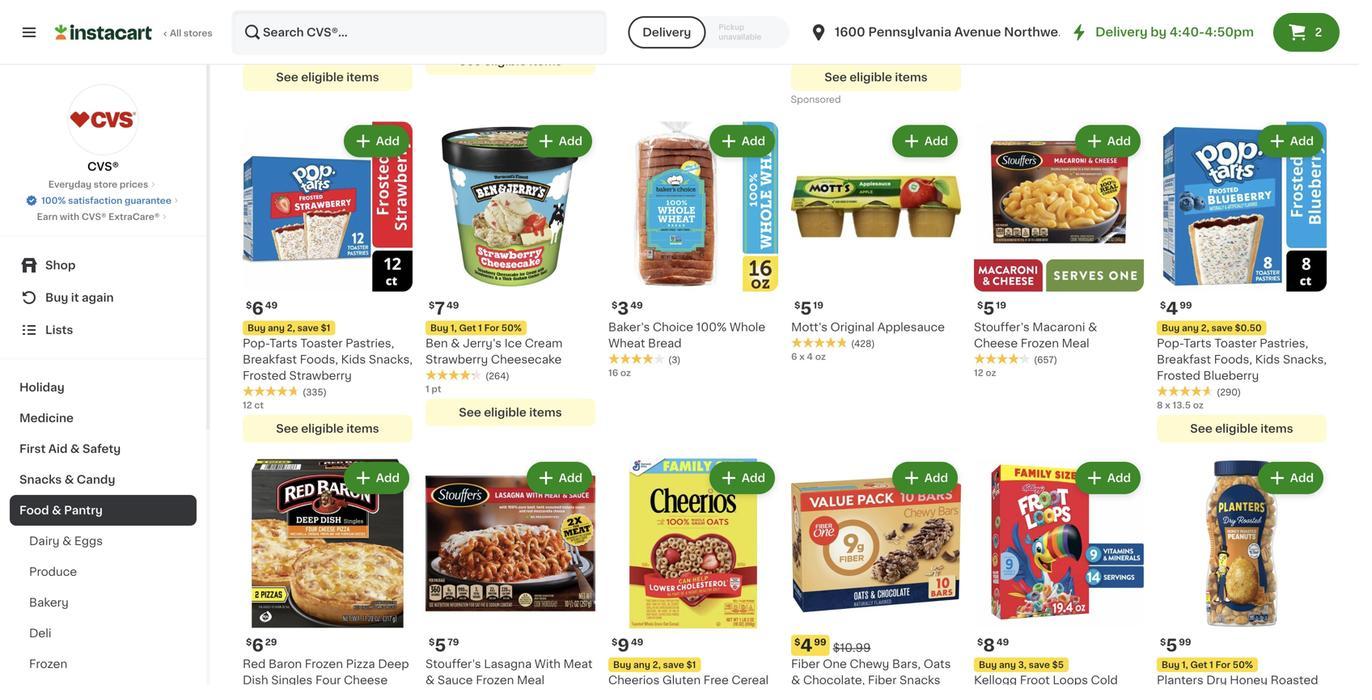 Task type: locate. For each thing, give the bounding box(es) containing it.
1 vertical spatial sponsored badge image
[[792, 95, 841, 105]]

$ inside $ 6 29
[[246, 638, 252, 647]]

buy for 5
[[1162, 661, 1180, 670]]

0 vertical spatial 100%
[[41, 196, 66, 205]]

delivery inside delivery by 4:40-4:50pm link
[[1096, 26, 1148, 38]]

aid
[[48, 444, 68, 455]]

get inside product group
[[459, 324, 476, 332]]

12 ct
[[243, 401, 264, 410]]

snacks down bars,
[[900, 675, 941, 686]]

oats
[[924, 659, 951, 670]]

49 up 'buy any 3, save $5'
[[997, 638, 1010, 647]]

get down $ 5 99
[[1191, 661, 1208, 670]]

2 16 from the top
[[609, 368, 619, 377]]

buy for 8
[[979, 661, 997, 670]]

1 vertical spatial get
[[1191, 661, 1208, 670]]

buy up ben
[[431, 324, 449, 332]]

buy any 2, save $1 down $ 6 49
[[248, 324, 331, 332]]

1 pastries, from the left
[[346, 338, 394, 349]]

19.3 oz
[[975, 33, 1006, 42]]

for for 7
[[484, 324, 499, 332]]

16 down wheat
[[609, 368, 619, 377]]

0 horizontal spatial frosted
[[243, 370, 286, 381]]

2 toaster from the left
[[1215, 338, 1257, 349]]

49 inside $ 9 49
[[631, 638, 644, 647]]

pop-tarts toaster pastries, breakfast foods, kids snacks, frosted blueberry
[[1157, 338, 1327, 381]]

stouffer's up sauce
[[426, 659, 481, 670]]

49 right 3
[[631, 301, 643, 310]]

cheese inside red baron frozen pizza deep dish singles four cheese
[[344, 675, 388, 686]]

$ 5 99
[[1161, 637, 1192, 654]]

0 horizontal spatial 50%
[[502, 324, 522, 332]]

$1 for 6
[[321, 324, 331, 332]]

cheesecake
[[491, 354, 562, 365]]

breakfast inside pop-tarts toaster pastries, breakfast foods, kids snacks, frosted strawberry
[[243, 354, 297, 365]]

2 vertical spatial x
[[1166, 401, 1171, 410]]

earn with cvs® extracare® link
[[37, 210, 169, 223]]

get up the jerry's
[[459, 324, 476, 332]]

2 kids from the left
[[1256, 354, 1281, 365]]

0 horizontal spatial stouffer's
[[426, 659, 481, 670]]

2, right the meat
[[653, 661, 661, 670]]

2 tarts from the left
[[1184, 338, 1212, 349]]

0 vertical spatial 13.5
[[259, 49, 277, 58]]

1 kids from the left
[[341, 354, 366, 365]]

any left $0.50 at the top right of page
[[1183, 324, 1199, 332]]

0 horizontal spatial 19
[[814, 301, 824, 310]]

tarts down $ 6 49
[[270, 338, 298, 349]]

1 horizontal spatial buy any 2, save $1
[[614, 661, 696, 670]]

0 horizontal spatial toaster
[[301, 338, 343, 349]]

1 horizontal spatial 50%
[[1233, 661, 1254, 670]]

snacks
[[19, 474, 62, 486], [900, 675, 941, 686]]

16 inside button
[[609, 17, 619, 26]]

2, left $0.50 at the top right of page
[[1202, 324, 1210, 332]]

1 horizontal spatial 100%
[[697, 322, 727, 333]]

49 right 9
[[631, 638, 644, 647]]

1 breakfast from the left
[[243, 354, 297, 365]]

1 horizontal spatial kids
[[1256, 354, 1281, 365]]

kids inside pop-tarts toaster pastries, breakfast foods, kids snacks, frosted blueberry
[[1256, 354, 1281, 365]]

$ inside $ 5 99
[[1161, 638, 1167, 647]]

& left sauce
[[426, 675, 435, 686]]

sponsored badge image
[[1157, 32, 1206, 41], [792, 95, 841, 105]]

buy down $ 8 49
[[979, 661, 997, 670]]

stouffer's up 12 oz
[[975, 322, 1030, 333]]

& right ben
[[451, 338, 460, 349]]

sponsored badge image down many
[[1157, 32, 1206, 41]]

toaster for 4
[[1215, 338, 1257, 349]]

& right aid
[[70, 444, 80, 455]]

0 horizontal spatial pop-
[[243, 338, 270, 349]]

pastries, left ben
[[346, 338, 394, 349]]

0 horizontal spatial 2,
[[287, 324, 295, 332]]

4 for fiber
[[801, 637, 813, 654]]

1 vertical spatial meal
[[517, 675, 545, 686]]

0 vertical spatial cvs®
[[87, 161, 119, 172]]

pennsylvania
[[869, 26, 952, 38]]

1 vertical spatial 1,
[[1183, 661, 1189, 670]]

first aid & safety
[[19, 444, 121, 455]]

cvs® up everyday store prices link
[[87, 161, 119, 172]]

0 vertical spatial cheese
[[975, 338, 1018, 349]]

0 vertical spatial 16 oz
[[609, 17, 631, 26]]

buy any 2, save $1
[[248, 324, 331, 332], [614, 661, 696, 670]]

strawberry up (335)
[[289, 370, 352, 381]]

100% up earn
[[41, 196, 66, 205]]

0 vertical spatial get
[[459, 324, 476, 332]]

frosted inside pop-tarts toaster pastries, breakfast foods, kids snacks, frosted strawberry
[[243, 370, 286, 381]]

& inside 'link'
[[70, 444, 80, 455]]

$ inside $ 8 49
[[978, 638, 984, 647]]

kids inside pop-tarts toaster pastries, breakfast foods, kids snacks, frosted strawberry
[[341, 354, 366, 365]]

1 vertical spatial 12
[[243, 401, 252, 410]]

0 horizontal spatial sponsored badge image
[[792, 95, 841, 105]]

1 horizontal spatial 13.5
[[1173, 401, 1191, 410]]

tarts down buy any 2, save $0.50
[[1184, 338, 1212, 349]]

buy down $ 5 99
[[1162, 661, 1180, 670]]

0 horizontal spatial 8
[[243, 49, 249, 58]]

singles
[[271, 675, 313, 686]]

0 horizontal spatial tarts
[[270, 338, 298, 349]]

1, down $ 7 49
[[451, 324, 457, 332]]

4 up buy any 2, save $0.50
[[1167, 300, 1179, 317]]

1 vertical spatial $ 4 99
[[795, 637, 827, 654]]

1 vertical spatial 6
[[792, 352, 798, 361]]

snacks up food
[[19, 474, 62, 486]]

frosted for 6
[[243, 370, 286, 381]]

save for 9
[[663, 661, 685, 670]]

1 horizontal spatial foods,
[[1215, 354, 1253, 365]]

snacks,
[[369, 354, 413, 365], [1284, 354, 1327, 365]]

meat
[[564, 659, 593, 670]]

6 for buy any 2, save $1
[[252, 300, 264, 317]]

2 pastries, from the left
[[1260, 338, 1309, 349]]

1 horizontal spatial pop-
[[1157, 338, 1184, 349]]

$ 5 19 up stouffer's macaroni & cheese frozen meal
[[978, 300, 1007, 317]]

19 for mott's
[[814, 301, 824, 310]]

0 vertical spatial 12
[[975, 368, 984, 377]]

100%
[[41, 196, 66, 205], [697, 322, 727, 333]]

tarts inside pop-tarts toaster pastries, breakfast foods, kids snacks, frosted blueberry
[[1184, 338, 1212, 349]]

any for 8
[[1000, 661, 1017, 670]]

x for 5
[[800, 352, 805, 361]]

0 horizontal spatial buy 1, get 1 for 50%
[[431, 324, 522, 332]]

breakfast for 4
[[1157, 354, 1212, 365]]

strawberry inside pop-tarts toaster pastries, breakfast foods, kids snacks, frosted strawberry
[[289, 370, 352, 381]]

0 horizontal spatial strawberry
[[289, 370, 352, 381]]

buy any 2, save $1 for 6
[[248, 324, 331, 332]]

kids for 6
[[341, 354, 366, 365]]

everyday store prices
[[48, 180, 148, 189]]

1 horizontal spatial cheese
[[975, 338, 1018, 349]]

1 vertical spatial fiber
[[868, 675, 897, 686]]

0 horizontal spatial 100%
[[41, 196, 66, 205]]

eggs
[[74, 536, 103, 547]]

8 x 13.5 oz
[[243, 49, 290, 58], [1157, 401, 1204, 410]]

snacks, inside pop-tarts toaster pastries, breakfast foods, kids snacks, frosted strawberry
[[369, 354, 413, 365]]

49 inside $ 8 49
[[997, 638, 1010, 647]]

save for 4
[[1212, 324, 1233, 332]]

pizza
[[346, 659, 375, 670]]

first aid & safety link
[[10, 434, 197, 465]]

deep
[[378, 659, 409, 670]]

frosted for 4
[[1157, 370, 1201, 381]]

frozen down 'lasagna'
[[476, 675, 514, 686]]

1 horizontal spatial breakfast
[[1157, 354, 1212, 365]]

many
[[1174, 17, 1199, 26]]

1 vertical spatial cheese
[[344, 675, 388, 686]]

1 vertical spatial snacks
[[900, 675, 941, 686]]

$ inside $ 9 49
[[612, 638, 618, 647]]

49 right 7 on the left of the page
[[447, 301, 459, 310]]

$1 inside product group
[[687, 661, 696, 670]]

1 16 from the top
[[609, 17, 619, 26]]

toaster down $0.50 at the top right of page
[[1215, 338, 1257, 349]]

lists link
[[10, 314, 197, 346]]

delivery inside delivery button
[[643, 27, 692, 38]]

tarts
[[270, 338, 298, 349], [1184, 338, 1212, 349]]

2 snacks, from the left
[[1284, 354, 1327, 365]]

buy down $ 6 49
[[248, 324, 266, 332]]

1 horizontal spatial frosted
[[1157, 370, 1201, 381]]

0 horizontal spatial $ 4 99
[[795, 637, 827, 654]]

& inside the fiber one chewy bars, oats & chocolate, fiber snacks
[[792, 675, 801, 686]]

buy
[[45, 292, 68, 304], [248, 324, 266, 332], [431, 324, 449, 332], [1162, 324, 1180, 332], [614, 661, 632, 670], [979, 661, 997, 670], [1162, 661, 1180, 670]]

delivery for delivery by 4:40-4:50pm
[[1096, 26, 1148, 38]]

foods, inside pop-tarts toaster pastries, breakfast foods, kids snacks, frosted strawberry
[[300, 354, 338, 365]]

stouffer's inside stouffer's macaroni & cheese frozen meal
[[975, 322, 1030, 333]]

dairy & eggs
[[29, 536, 103, 547]]

(264)
[[486, 372, 510, 381]]

pastries,
[[346, 338, 394, 349], [1260, 338, 1309, 349]]

fiber down the chewy
[[868, 675, 897, 686]]

tarts inside pop-tarts toaster pastries, breakfast foods, kids snacks, frosted strawberry
[[270, 338, 298, 349]]

toaster for 6
[[301, 338, 343, 349]]

sponsored badge image down the 1600
[[792, 95, 841, 105]]

frozen inside stouffer's lasagna with meat & sauce frozen meal
[[476, 675, 514, 686]]

kids for 4
[[1256, 354, 1281, 365]]

foods, up (335)
[[300, 354, 338, 365]]

buy any 2, save $1 down $ 9 49
[[614, 661, 696, 670]]

stouffer's for frozen
[[975, 322, 1030, 333]]

(219)
[[303, 36, 325, 45]]

1 horizontal spatial 1,
[[1183, 661, 1189, 670]]

pop- down buy any 2, save $0.50
[[1157, 338, 1184, 349]]

pop- inside pop-tarts toaster pastries, breakfast foods, kids snacks, frosted strawberry
[[243, 338, 270, 349]]

1 for 7
[[479, 324, 482, 332]]

& left eggs
[[62, 536, 72, 547]]

any for 4
[[1183, 324, 1199, 332]]

2, for 4
[[1202, 324, 1210, 332]]

$ 4 99 up one
[[795, 637, 827, 654]]

1, for 7
[[451, 324, 457, 332]]

frozen link
[[10, 649, 197, 680]]

any for 9
[[634, 661, 651, 670]]

1 horizontal spatial buy 1, get 1 for 50%
[[1162, 661, 1254, 670]]

1 snacks, from the left
[[369, 354, 413, 365]]

0 vertical spatial buy 1, get 1 for 50%
[[431, 324, 522, 332]]

16 left delivery button
[[609, 17, 619, 26]]

stouffer's for &
[[426, 659, 481, 670]]

snacks, for 4
[[1284, 354, 1327, 365]]

frozen up (657)
[[1021, 338, 1060, 349]]

2 pop- from the left
[[1157, 338, 1184, 349]]

meal down with
[[517, 675, 545, 686]]

1 vertical spatial x
[[800, 352, 805, 361]]

49 inside $ 6 49
[[265, 301, 278, 310]]

pantry
[[64, 505, 103, 516]]

1 19 from the left
[[814, 301, 824, 310]]

blueberry
[[1204, 370, 1260, 381]]

2 horizontal spatial 1
[[1210, 661, 1214, 670]]

2 horizontal spatial x
[[1166, 401, 1171, 410]]

49 for 3
[[631, 301, 643, 310]]

1 horizontal spatial stouffer's
[[975, 322, 1030, 333]]

breakfast down buy any 2, save $0.50
[[1157, 354, 1212, 365]]

wheat
[[609, 338, 646, 349]]

2, for 6
[[287, 324, 295, 332]]

sauce
[[438, 675, 473, 686]]

0 vertical spatial 16
[[609, 17, 619, 26]]

produce
[[29, 567, 77, 578]]

pastries, inside pop-tarts toaster pastries, breakfast foods, kids snacks, frosted strawberry
[[346, 338, 394, 349]]

1 horizontal spatial meal
[[1062, 338, 1090, 349]]

foods, inside pop-tarts toaster pastries, breakfast foods, kids snacks, frosted blueberry
[[1215, 354, 1253, 365]]

$ 4 99 for fiber
[[795, 637, 827, 654]]

2 $ 5 19 from the left
[[978, 300, 1007, 317]]

& right macaroni
[[1089, 322, 1098, 333]]

2,
[[287, 324, 295, 332], [1202, 324, 1210, 332], [653, 661, 661, 670]]

5 for mott's original applesauce
[[801, 300, 812, 317]]

12 down stouffer's macaroni & cheese frozen meal
[[975, 368, 984, 377]]

$1 for 9
[[687, 661, 696, 670]]

0 vertical spatial 6
[[252, 300, 264, 317]]

cheese down "pizza"
[[344, 675, 388, 686]]

see eligible items
[[459, 55, 562, 67], [276, 71, 379, 83], [825, 71, 928, 83], [459, 407, 562, 418], [276, 423, 379, 434], [1191, 423, 1294, 434]]

buy down 9
[[614, 661, 632, 670]]

frosted inside pop-tarts toaster pastries, breakfast foods, kids snacks, frosted blueberry
[[1157, 370, 1201, 381]]

0 horizontal spatial delivery
[[643, 27, 692, 38]]

all
[[170, 29, 182, 38]]

snacks, inside pop-tarts toaster pastries, breakfast foods, kids snacks, frosted blueberry
[[1284, 354, 1327, 365]]

0 vertical spatial 4
[[1167, 300, 1179, 317]]

(335)
[[303, 388, 327, 397]]

1 horizontal spatial x
[[800, 352, 805, 361]]

1 horizontal spatial $ 5 19
[[978, 300, 1007, 317]]

cheese up 12 oz
[[975, 338, 1018, 349]]

toaster inside pop-tarts toaster pastries, breakfast foods, kids snacks, frosted blueberry
[[1215, 338, 1257, 349]]

2, for 9
[[653, 661, 661, 670]]

1, down $ 5 99
[[1183, 661, 1189, 670]]

pastries, down $0.50 at the top right of page
[[1260, 338, 1309, 349]]

19 up mott's
[[814, 301, 824, 310]]

1 horizontal spatial 12
[[975, 368, 984, 377]]

for
[[484, 324, 499, 332], [1216, 661, 1231, 670]]

6 x 4 oz
[[792, 352, 826, 361]]

toaster inside pop-tarts toaster pastries, breakfast foods, kids snacks, frosted strawberry
[[301, 338, 343, 349]]

0 horizontal spatial 1
[[426, 385, 430, 394]]

frozen
[[1021, 338, 1060, 349], [305, 659, 343, 670], [29, 659, 67, 670], [476, 675, 514, 686]]

any down $ 6 49
[[268, 324, 285, 332]]

4 down mott's
[[807, 352, 813, 361]]

16 oz
[[609, 17, 631, 26], [609, 368, 631, 377]]

2, up pop-tarts toaster pastries, breakfast foods, kids snacks, frosted strawberry
[[287, 324, 295, 332]]

1 toaster from the left
[[301, 338, 343, 349]]

19 up stouffer's macaroni & cheese frozen meal
[[997, 301, 1007, 310]]

1 vertical spatial buy 1, get 1 for 50%
[[1162, 661, 1254, 670]]

0 vertical spatial $1
[[321, 324, 331, 332]]

1 tarts from the left
[[270, 338, 298, 349]]

satisfaction
[[68, 196, 122, 205]]

2 vertical spatial 1
[[1210, 661, 1214, 670]]

frosted left blueberry at the right of page
[[1157, 370, 1201, 381]]

1 frosted from the left
[[243, 370, 286, 381]]

0 horizontal spatial breakfast
[[243, 354, 297, 365]]

foods, for 4
[[1215, 354, 1253, 365]]

buy 1, get 1 for 50% for 5
[[1162, 661, 1254, 670]]

any down $ 9 49
[[634, 661, 651, 670]]

strawberry down ben
[[426, 354, 488, 365]]

49 up pop-tarts toaster pastries, breakfast foods, kids snacks, frosted strawberry
[[265, 301, 278, 310]]

0 horizontal spatial x
[[251, 49, 256, 58]]

all stores
[[170, 29, 213, 38]]

1 foods, from the left
[[300, 354, 338, 365]]

0 vertical spatial $ 4 99
[[1161, 300, 1193, 317]]

1 16 oz from the top
[[609, 17, 631, 26]]

pastries, inside pop-tarts toaster pastries, breakfast foods, kids snacks, frosted blueberry
[[1260, 338, 1309, 349]]

13.5
[[259, 49, 277, 58], [1173, 401, 1191, 410]]

&
[[1089, 322, 1098, 333], [451, 338, 460, 349], [70, 444, 80, 455], [65, 474, 74, 486], [52, 505, 61, 516], [62, 536, 72, 547], [426, 675, 435, 686], [792, 675, 801, 686]]

0 horizontal spatial buy any 2, save $1
[[248, 324, 331, 332]]

2 vertical spatial 8
[[984, 637, 995, 654]]

1 horizontal spatial delivery
[[1096, 26, 1148, 38]]

guarantee
[[125, 196, 172, 205]]

pop- inside pop-tarts toaster pastries, breakfast foods, kids snacks, frosted blueberry
[[1157, 338, 1184, 349]]

product group
[[243, 0, 413, 91], [426, 0, 596, 75], [792, 0, 962, 109], [975, 0, 1145, 58], [1157, 0, 1327, 46], [243, 122, 413, 443], [426, 122, 596, 426], [609, 122, 779, 379], [792, 122, 962, 363], [975, 122, 1145, 379], [1157, 122, 1327, 443], [243, 459, 413, 686], [426, 459, 596, 686], [609, 459, 779, 686], [792, 459, 962, 686], [975, 459, 1145, 686], [1157, 459, 1327, 686]]

baker's
[[609, 322, 650, 333]]

buy left $0.50 at the top right of page
[[1162, 324, 1180, 332]]

tarts for 4
[[1184, 338, 1212, 349]]

buy any 2, save $1 for 9
[[614, 661, 696, 670]]

1 pop- from the left
[[243, 338, 270, 349]]

frozen up four in the left of the page
[[305, 659, 343, 670]]

safety
[[83, 444, 121, 455]]

1 $ 5 19 from the left
[[795, 300, 824, 317]]

1 horizontal spatial strawberry
[[426, 354, 488, 365]]

0 horizontal spatial 8 x 13.5 oz
[[243, 49, 290, 58]]

0 horizontal spatial pastries,
[[346, 338, 394, 349]]

$ 5 19 up mott's
[[795, 300, 824, 317]]

2 breakfast from the left
[[1157, 354, 1212, 365]]

breakfast inside pop-tarts toaster pastries, breakfast foods, kids snacks, frosted blueberry
[[1157, 354, 1212, 365]]

7
[[435, 300, 445, 317]]

50%
[[502, 324, 522, 332], [1233, 661, 1254, 670]]

1 horizontal spatial 1
[[479, 324, 482, 332]]

0 vertical spatial x
[[251, 49, 256, 58]]

0 horizontal spatial snacks,
[[369, 354, 413, 365]]

fiber left one
[[792, 659, 820, 670]]

buy it again
[[45, 292, 114, 304]]

1 vertical spatial 1
[[426, 385, 430, 394]]

eligible
[[484, 55, 527, 67], [301, 71, 344, 83], [850, 71, 893, 83], [484, 407, 527, 418], [301, 423, 344, 434], [1216, 423, 1259, 434]]

1 horizontal spatial tarts
[[1184, 338, 1212, 349]]

breakfast up the ct
[[243, 354, 297, 365]]

$ 6 29
[[246, 637, 277, 654]]

lasagna
[[484, 659, 532, 670]]

& left candy
[[65, 474, 74, 486]]

1 horizontal spatial sponsored badge image
[[1157, 32, 1206, 41]]

1 horizontal spatial pastries,
[[1260, 338, 1309, 349]]

2 19 from the left
[[997, 301, 1007, 310]]

pop- down $ 6 49
[[243, 338, 270, 349]]

product group containing many in stock
[[1157, 0, 1327, 46]]

2 horizontal spatial 2,
[[1202, 324, 1210, 332]]

1 vertical spatial strawberry
[[289, 370, 352, 381]]

meal down macaroni
[[1062, 338, 1090, 349]]

$ 4 99 up buy any 2, save $0.50
[[1161, 300, 1193, 317]]

everyday store prices link
[[48, 178, 158, 191]]

None search field
[[231, 10, 607, 55]]

0 vertical spatial snacks
[[19, 474, 62, 486]]

2 frosted from the left
[[1157, 370, 1201, 381]]

0 vertical spatial stouffer's
[[975, 322, 1030, 333]]

12 left the ct
[[243, 401, 252, 410]]

toaster up (335)
[[301, 338, 343, 349]]

& left chocolate,
[[792, 675, 801, 686]]

0 vertical spatial 1,
[[451, 324, 457, 332]]

$ 4 99 inside $4.99 original price: $10.99 element
[[795, 637, 827, 654]]

buy 1, get 1 for 50% down $ 5 99
[[1162, 661, 1254, 670]]

Search field
[[233, 11, 606, 53]]

items
[[530, 55, 562, 67], [347, 71, 379, 83], [895, 71, 928, 83], [530, 407, 562, 418], [347, 423, 379, 434], [1261, 423, 1294, 434]]

0 horizontal spatial kids
[[341, 354, 366, 365]]

buy for 9
[[614, 661, 632, 670]]

foods, up blueberry at the right of page
[[1215, 354, 1253, 365]]

16 oz inside button
[[609, 17, 631, 26]]

$ inside '$ 5 79'
[[429, 638, 435, 647]]

deli link
[[10, 618, 197, 649]]

any for 6
[[268, 324, 285, 332]]

1 vertical spatial stouffer's
[[426, 659, 481, 670]]

0 vertical spatial fiber
[[792, 659, 820, 670]]

49 inside $ 7 49
[[447, 301, 459, 310]]

x
[[251, 49, 256, 58], [800, 352, 805, 361], [1166, 401, 1171, 410]]

pop- for 6
[[243, 338, 270, 349]]

1 horizontal spatial $1
[[687, 661, 696, 670]]

100% left whole
[[697, 322, 727, 333]]

bakery link
[[10, 588, 197, 618]]

frosted up the ct
[[243, 370, 286, 381]]

meal
[[1062, 338, 1090, 349], [517, 675, 545, 686]]

& right food
[[52, 505, 61, 516]]

1 vertical spatial 100%
[[697, 322, 727, 333]]

choice
[[653, 322, 694, 333]]

shop
[[45, 260, 76, 271]]

product group containing 8
[[975, 459, 1145, 686]]

2 foods, from the left
[[1215, 354, 1253, 365]]

1 horizontal spatial 8
[[984, 637, 995, 654]]

100% satisfaction guarantee
[[41, 196, 172, 205]]

99 for pop-
[[1180, 301, 1193, 310]]

16
[[609, 17, 619, 26], [609, 368, 619, 377]]

snacks & candy link
[[10, 465, 197, 495]]

★★★★★
[[975, 18, 1031, 29], [975, 18, 1031, 29], [243, 34, 299, 45], [243, 34, 299, 45], [792, 34, 848, 45], [792, 34, 848, 45], [792, 337, 848, 348], [792, 337, 848, 348], [609, 353, 665, 365], [609, 353, 665, 365], [975, 353, 1031, 365], [975, 353, 1031, 365], [426, 369, 482, 381], [426, 369, 482, 381], [243, 386, 299, 397], [243, 386, 299, 397], [1157, 386, 1214, 397], [1157, 386, 1214, 397]]

cvs® down satisfaction
[[82, 212, 106, 221]]

save
[[297, 324, 319, 332], [1212, 324, 1233, 332], [663, 661, 685, 670], [1029, 661, 1051, 670]]

1 vertical spatial 16 oz
[[609, 368, 631, 377]]

0 vertical spatial 50%
[[502, 324, 522, 332]]

cream
[[525, 338, 563, 349]]

baron
[[269, 659, 302, 670]]

any left the 3,
[[1000, 661, 1017, 670]]

1 vertical spatial for
[[1216, 661, 1231, 670]]

1 vertical spatial 13.5
[[1173, 401, 1191, 410]]

4 up chocolate,
[[801, 637, 813, 654]]

49 inside $ 3 49
[[631, 301, 643, 310]]

stouffer's inside stouffer's lasagna with meat & sauce frozen meal
[[426, 659, 481, 670]]

pastries, for 4
[[1260, 338, 1309, 349]]

cvs® logo image
[[68, 84, 139, 155]]

see
[[459, 55, 481, 67], [276, 71, 299, 83], [825, 71, 847, 83], [459, 407, 481, 418], [276, 423, 299, 434], [1191, 423, 1213, 434]]

1 horizontal spatial snacks
[[900, 675, 941, 686]]

buy 1, get 1 for 50% up the jerry's
[[431, 324, 522, 332]]

99
[[1180, 301, 1193, 310], [814, 638, 827, 647], [1180, 638, 1192, 647]]

0 horizontal spatial for
[[484, 324, 499, 332]]

0 horizontal spatial 12
[[243, 401, 252, 410]]

0 horizontal spatial $ 5 19
[[795, 300, 824, 317]]

frozen inside stouffer's macaroni & cheese frozen meal
[[1021, 338, 1060, 349]]



Task type: vqa. For each thing, say whether or not it's contained in the screenshot.
first 19 from the right
yes



Task type: describe. For each thing, give the bounding box(es) containing it.
many in stock button
[[1157, 0, 1327, 31]]

with
[[535, 659, 561, 670]]

get for 5
[[1191, 661, 1208, 670]]

strawberry inside ben & jerry's ice cream strawberry cheesecake
[[426, 354, 488, 365]]

first
[[19, 444, 46, 455]]

store
[[94, 180, 118, 189]]

buy any 2, save $0.50
[[1162, 324, 1262, 332]]

1 pt
[[426, 385, 442, 394]]

pop-tarts toaster pastries, breakfast foods, kids snacks, frosted strawberry
[[243, 338, 413, 381]]

0 horizontal spatial 13.5
[[259, 49, 277, 58]]

2
[[1316, 27, 1323, 38]]

0 horizontal spatial snacks
[[19, 474, 62, 486]]

service type group
[[628, 16, 790, 49]]

$ 5 19 for stouffer's
[[978, 300, 1007, 317]]

northwest
[[1005, 26, 1071, 38]]

1 horizontal spatial fiber
[[868, 675, 897, 686]]

red baron frozen pizza deep dish singles four cheese
[[243, 659, 409, 686]]

100% inside "baker's choice 100% whole wheat bread"
[[697, 322, 727, 333]]

stores
[[184, 29, 213, 38]]

stouffer's macaroni & cheese frozen meal
[[975, 322, 1098, 349]]

& inside ben & jerry's ice cream strawberry cheesecake
[[451, 338, 460, 349]]

99 inside $ 5 99
[[1180, 638, 1192, 647]]

again
[[82, 292, 114, 304]]

prices
[[120, 180, 148, 189]]

macaroni
[[1033, 322, 1086, 333]]

delivery button
[[628, 16, 706, 49]]

12 for buy any 2, save $1
[[243, 401, 252, 410]]

& inside stouffer's lasagna with meat & sauce frozen meal
[[426, 675, 435, 686]]

product group containing 9
[[609, 459, 779, 686]]

4 for pop-
[[1167, 300, 1179, 317]]

0 vertical spatial sponsored badge image
[[1157, 32, 1206, 41]]

0 vertical spatial 8 x 13.5 oz
[[243, 49, 290, 58]]

49 for 6
[[265, 301, 278, 310]]

red
[[243, 659, 266, 670]]

4:40-
[[1170, 26, 1205, 38]]

50% for 5
[[1233, 661, 1254, 670]]

1 vertical spatial 4
[[807, 352, 813, 361]]

cheese inside stouffer's macaroni & cheese frozen meal
[[975, 338, 1018, 349]]

snacks, for 6
[[369, 354, 413, 365]]

49 for 8
[[997, 638, 1010, 647]]

1 horizontal spatial 8 x 13.5 oz
[[1157, 401, 1204, 410]]

avenue
[[955, 26, 1002, 38]]

1 for 5
[[1210, 661, 1214, 670]]

delivery for delivery
[[643, 27, 692, 38]]

earn
[[37, 212, 58, 221]]

$ 4 99 for pop-
[[1161, 300, 1193, 317]]

12 oz
[[975, 368, 997, 377]]

3
[[618, 300, 629, 317]]

buy any 3, save $5
[[979, 661, 1064, 670]]

one
[[823, 659, 847, 670]]

$ 5 79
[[429, 637, 459, 654]]

buy left it
[[45, 292, 68, 304]]

oz inside button
[[621, 17, 631, 26]]

by
[[1151, 26, 1167, 38]]

candy
[[77, 474, 115, 486]]

dish
[[243, 675, 268, 686]]

save for 8
[[1029, 661, 1051, 670]]

frozen inside red baron frozen pizza deep dish singles four cheese
[[305, 659, 343, 670]]

& inside stouffer's macaroni & cheese frozen meal
[[1089, 322, 1098, 333]]

1600 pennsylvania avenue northwest
[[835, 26, 1071, 38]]

buy for 7
[[431, 324, 449, 332]]

everyday
[[48, 180, 92, 189]]

stouffer's lasagna with meat & sauce frozen meal
[[426, 659, 593, 686]]

$ 5 19 for mott's
[[795, 300, 824, 317]]

0 vertical spatial 8
[[243, 49, 249, 58]]

deli
[[29, 628, 51, 639]]

1, for 5
[[1183, 661, 1189, 670]]

$ 3 49
[[612, 300, 643, 317]]

breakfast for 6
[[243, 354, 297, 365]]

cvs® link
[[68, 84, 139, 175]]

6 for red baron frozen pizza deep dish singles four cheese
[[252, 637, 264, 654]]

for for 5
[[1216, 661, 1231, 670]]

2 horizontal spatial 8
[[1157, 401, 1164, 410]]

meal inside stouffer's macaroni & cheese frozen meal
[[1062, 338, 1090, 349]]

9
[[618, 637, 630, 654]]

$ inside $ 3 49
[[612, 301, 618, 310]]

$10.99
[[833, 642, 871, 654]]

lists
[[45, 325, 73, 336]]

5 for buy 1, get 1 for 50%
[[1167, 637, 1178, 654]]

food
[[19, 505, 49, 516]]

$ inside $ 6 49
[[246, 301, 252, 310]]

12 for 5
[[975, 368, 984, 377]]

all stores link
[[55, 10, 214, 55]]

19 for stouffer's
[[997, 301, 1007, 310]]

chewy
[[850, 659, 890, 670]]

product group containing 3
[[609, 122, 779, 379]]

whole
[[730, 322, 766, 333]]

$ 8 49
[[978, 637, 1010, 654]]

save for 6
[[297, 324, 319, 332]]

in
[[1201, 17, 1210, 26]]

meal inside stouffer's lasagna with meat & sauce frozen meal
[[517, 675, 545, 686]]

buy 1, get 1 for 50% for 7
[[431, 324, 522, 332]]

49 for 7
[[447, 301, 459, 310]]

tarts for 6
[[270, 338, 298, 349]]

100% satisfaction guarantee button
[[25, 191, 181, 207]]

bakery
[[29, 597, 69, 609]]

100% inside button
[[41, 196, 66, 205]]

ct
[[254, 401, 264, 410]]

pop- for 4
[[1157, 338, 1184, 349]]

shop link
[[10, 249, 197, 282]]

$ inside $ 7 49
[[429, 301, 435, 310]]

medicine
[[19, 413, 74, 424]]

get for 7
[[459, 324, 476, 332]]

holiday
[[19, 382, 65, 393]]

bars,
[[893, 659, 921, 670]]

16 oz button
[[609, 0, 779, 28]]

extracare®
[[109, 212, 160, 221]]

four
[[316, 675, 341, 686]]

applesauce
[[878, 322, 945, 333]]

x for buy any 2, save $0.50
[[1166, 401, 1171, 410]]

5 for stouffer's macaroni & cheese frozen meal
[[984, 300, 995, 317]]

1600
[[835, 26, 866, 38]]

mott's
[[792, 322, 828, 333]]

baker's choice 100% whole wheat bread
[[609, 322, 766, 349]]

foods, for 6
[[300, 354, 338, 365]]

holiday link
[[10, 372, 197, 403]]

snacks inside the fiber one chewy bars, oats & chocolate, fiber snacks
[[900, 675, 941, 686]]

jerry's
[[463, 338, 502, 349]]

food & pantry link
[[10, 495, 197, 526]]

pastries, for 6
[[346, 338, 394, 349]]

it
[[71, 292, 79, 304]]

product group containing see eligible items
[[426, 0, 596, 75]]

4:50pm
[[1205, 26, 1255, 38]]

delivery by 4:40-4:50pm
[[1096, 26, 1255, 38]]

1 vertical spatial cvs®
[[82, 212, 106, 221]]

bread
[[648, 338, 682, 349]]

99 for fiber
[[814, 638, 827, 647]]

ben
[[426, 338, 448, 349]]

snacks & candy
[[19, 474, 115, 486]]

frozen down the deli
[[29, 659, 67, 670]]

2 16 oz from the top
[[609, 368, 631, 377]]

mott's original applesauce
[[792, 322, 945, 333]]

(657)
[[1034, 356, 1058, 364]]

49 for 9
[[631, 638, 644, 647]]

medicine link
[[10, 403, 197, 434]]

original
[[831, 322, 875, 333]]

50% for 7
[[502, 324, 522, 332]]

buy for 4
[[1162, 324, 1180, 332]]

product group containing 7
[[426, 122, 596, 426]]

instacart logo image
[[55, 23, 152, 42]]

$0.50
[[1236, 324, 1262, 332]]

5 for stouffer's lasagna with meat & sauce frozen meal
[[435, 637, 446, 654]]

buy for 6
[[248, 324, 266, 332]]

chocolate,
[[804, 675, 865, 686]]

$4.99 original price: $10.99 element
[[792, 635, 962, 656]]

with
[[60, 212, 79, 221]]

$ 6 49
[[246, 300, 278, 317]]



